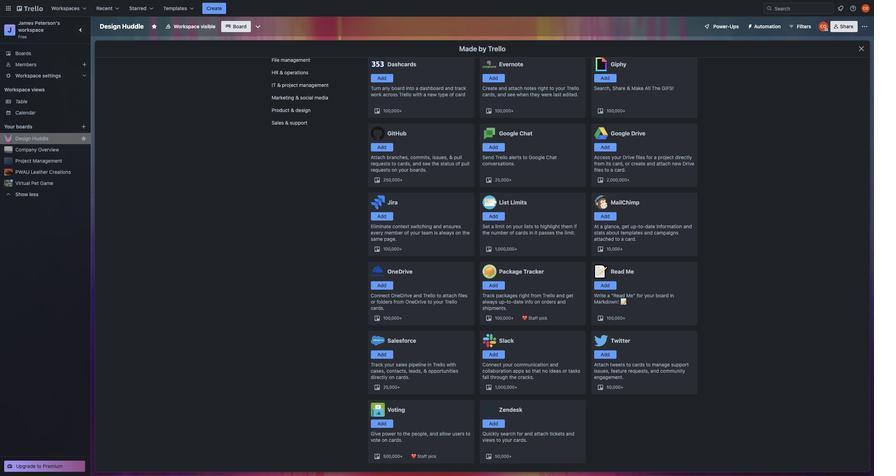 Task type: describe. For each thing, give the bounding box(es) containing it.
design huddle inside board name "text box"
[[100, 23, 144, 30]]

create
[[632, 161, 646, 167]]

share button
[[831, 21, 858, 32]]

social
[[300, 95, 313, 101]]

100,000 for onedrive
[[384, 316, 400, 321]]

1,000,000 for slack
[[495, 385, 515, 390]]

of inside attach branches, commits, issues, & pull requests to cards, and see the status of pull requests on your boards.
[[456, 161, 460, 167]]

+ for google drive
[[627, 177, 630, 183]]

attach branches, commits, issues, & pull requests to cards, and see the status of pull requests on your boards.
[[371, 154, 470, 173]]

100,000 for evernote
[[495, 108, 511, 113]]

add for twitter
[[601, 352, 610, 358]]

on inside give power to the people, and allow users to vote on cards.
[[382, 437, 388, 443]]

1,000,000 + for list limits
[[495, 247, 518, 252]]

sales & support
[[272, 120, 308, 126]]

tasks
[[569, 368, 581, 374]]

google for google drive
[[611, 130, 630, 137]]

+ for salesforce
[[398, 385, 400, 390]]

project inside access your drive files for a project directly from its card, or create and attach new drive files to a card.
[[658, 154, 674, 160]]

engagement.
[[594, 374, 624, 380]]

trello inside the turn any board into a dashboard and track work across trello with a new type of card
[[399, 91, 412, 97]]

google drive
[[611, 130, 646, 137]]

100,000 for dashcards
[[384, 108, 400, 113]]

templates button
[[159, 3, 198, 14]]

add for google drive
[[601, 144, 610, 150]]

1 vertical spatial huddle
[[32, 135, 49, 141]]

and inside attach branches, commits, issues, & pull requests to cards, and see the status of pull requests on your boards.
[[413, 161, 421, 167]]

turn
[[371, 85, 381, 91]]

to inside "upgrade to premium" 'link'
[[37, 463, 41, 469]]

always inside track packages right from trello and get always up-to-date info on orders and shipments.
[[483, 299, 498, 305]]

for inside quickly search for and attach tickets and views to your cards.
[[517, 431, 524, 437]]

customize views image
[[254, 23, 261, 30]]

the
[[652, 85, 661, 91]]

attach inside access your drive files for a project directly from its card, or create and attach new drive files to a card.
[[657, 161, 671, 167]]

❤️ staff pick for voting
[[411, 454, 437, 459]]

automation
[[755, 23, 781, 29]]

with inside the turn any board into a dashboard and track work across trello with a new type of card
[[413, 91, 423, 97]]

25,000 + for salesforce
[[384, 385, 400, 390]]

the down them
[[556, 230, 564, 236]]

and inside give power to the people, and allow users to vote on cards.
[[430, 431, 438, 437]]

read me
[[611, 269, 634, 275]]

a inside set a limit on your lists to highlight them if the number of cards in it passes the limit.
[[492, 223, 494, 229]]

table
[[15, 98, 27, 104]]

work
[[371, 91, 382, 97]]

on inside the eliminate context switching and ensures every member of your team is always on the same page.
[[456, 230, 461, 236]]

+ for evernote
[[511, 108, 514, 113]]

vote
[[371, 437, 381, 443]]

company
[[15, 147, 37, 153]]

stats
[[594, 230, 606, 236]]

campaigns
[[654, 230, 679, 236]]

all
[[645, 85, 651, 91]]

+ for read me
[[623, 316, 626, 321]]

share inside button
[[841, 23, 854, 29]]

from inside access your drive files for a project directly from its card, or create and attach new drive files to a card.
[[594, 161, 605, 167]]

add button for read me
[[594, 281, 617, 290]]

trello inside the track your sales pipeline in trello with cases, contacts, leads, & opportunities directly on cards.
[[433, 362, 446, 368]]

sales
[[396, 362, 408, 368]]

design huddle inside design huddle link
[[15, 135, 49, 141]]

0 vertical spatial pull
[[454, 154, 462, 160]]

your inside set a limit on your lists to highlight them if the number of cards in it passes the limit.
[[513, 223, 523, 229]]

& left social
[[296, 95, 299, 101]]

2 vertical spatial drive
[[683, 161, 695, 167]]

trello inside track packages right from trello and get always up-to-date info on orders and shipments.
[[543, 293, 555, 299]]

1 horizontal spatial files
[[594, 167, 604, 173]]

marketing & social media
[[272, 95, 328, 101]]

contacts,
[[387, 368, 408, 374]]

your inside access your drive files for a project directly from its card, or create and attach new drive files to a card.
[[612, 154, 622, 160]]

date inside at a glance, get up-to-date information and stats about templates and campaigns attached to a card.
[[646, 223, 656, 229]]

to inside at a glance, get up-to-date information and stats about templates and campaigns attached to a card.
[[616, 236, 620, 242]]

project inside it & project management link
[[282, 82, 298, 88]]

edited.
[[563, 91, 579, 97]]

pick for voting
[[428, 454, 437, 459]]

jira
[[388, 199, 398, 206]]

cards, for github
[[398, 161, 412, 167]]

add button for mailchimp
[[594, 212, 617, 221]]

open information menu image
[[850, 5, 857, 12]]

add for evernote
[[489, 75, 498, 81]]

0 horizontal spatial views
[[31, 87, 45, 93]]

& left the make
[[627, 85, 631, 91]]

design huddle link
[[15, 135, 78, 142]]

and inside the turn any board into a dashboard and track work across trello with a new type of card
[[445, 85, 454, 91]]

add for slack
[[489, 352, 498, 358]]

highlight
[[541, 223, 560, 229]]

track packages right from trello and get always up-to-date info on orders and shipments.
[[483, 293, 574, 311]]

& inside attach branches, commits, issues, & pull requests to cards, and see the status of pull requests on your boards.
[[450, 154, 453, 160]]

get inside track packages right from trello and get always up-to-date info on orders and shipments.
[[566, 293, 574, 299]]

members link
[[0, 59, 91, 70]]

cards, for evernote
[[483, 91, 497, 97]]

google inside send trello alerts to google chat conversations.
[[529, 154, 545, 160]]

get inside at a glance, get up-to-date information and stats about templates and campaigns attached to a card.
[[622, 223, 630, 229]]

operations
[[285, 69, 309, 75]]

starred
[[129, 5, 147, 11]]

notes
[[524, 85, 537, 91]]

2 vertical spatial onedrive
[[406, 299, 427, 305]]

& right hr
[[280, 69, 283, 75]]

issues, inside attach branches, commits, issues, & pull requests to cards, and see the status of pull requests on your boards.
[[433, 154, 448, 160]]

date inside track packages right from trello and get always up-to-date info on orders and shipments.
[[514, 299, 524, 305]]

50,000 for zendesk
[[495, 454, 509, 459]]

add button for github
[[371, 143, 393, 152]]

overview
[[38, 147, 59, 153]]

if
[[574, 223, 577, 229]]

to inside attach branches, commits, issues, & pull requests to cards, and see the status of pull requests on your boards.
[[392, 161, 396, 167]]

on inside attach branches, commits, issues, & pull requests to cards, and see the status of pull requests on your boards.
[[392, 167, 398, 173]]

every
[[371, 230, 383, 236]]

from inside track packages right from trello and get always up-to-date info on orders and shipments.
[[531, 293, 542, 299]]

your inside the eliminate context switching and ensures every member of your team is always on the same page.
[[411, 230, 420, 236]]

your inside write a "read me" for your board in markdown! 📝
[[645, 293, 655, 299]]

your inside attach branches, commits, issues, & pull requests to cards, and see the status of pull requests on your boards.
[[399, 167, 409, 173]]

support inside attach tweets to cards to manage support issues, feature requests, and community engagement.
[[672, 362, 689, 368]]

always inside the eliminate context switching and ensures every member of your team is always on the same page.
[[439, 230, 454, 236]]

less
[[29, 191, 39, 197]]

right inside create and attach notes right to your trello cards, and see when they were last edited.
[[538, 85, 549, 91]]

100,000 + for read me
[[607, 316, 626, 321]]

lists
[[525, 223, 534, 229]]

0 vertical spatial management
[[281, 57, 310, 63]]

create for create and attach notes right to your trello cards, and see when they were last edited.
[[483, 85, 498, 91]]

+ for slack
[[515, 385, 518, 390]]

cards inside set a limit on your lists to highlight them if the number of cards in it passes the limit.
[[516, 230, 528, 236]]

in inside set a limit on your lists to highlight them if the number of cards in it passes the limit.
[[530, 230, 534, 236]]

❤️ staff pick for package tracker
[[522, 316, 548, 321]]

search image
[[767, 6, 773, 11]]

or inside connect your communication and collaboration apps so that no ideas or tasks fall through the cracks.
[[563, 368, 568, 374]]

& right it
[[277, 82, 281, 88]]

add for list limits
[[489, 213, 498, 219]]

mailchimp
[[611, 199, 640, 206]]

workspace visible
[[174, 23, 216, 29]]

the inside the eliminate context switching and ensures every member of your team is always on the same page.
[[463, 230, 470, 236]]

quickly
[[483, 431, 499, 437]]

google chat
[[500, 130, 533, 137]]

filters button
[[787, 21, 814, 32]]

no
[[543, 368, 548, 374]]

+ for onedrive
[[400, 316, 402, 321]]

25,000 for salesforce
[[384, 385, 398, 390]]

1,000,000 + for slack
[[495, 385, 518, 390]]

file management
[[272, 57, 310, 63]]

cracks.
[[518, 374, 535, 380]]

leather
[[31, 169, 48, 175]]

add for read me
[[601, 282, 610, 288]]

0 vertical spatial chat
[[520, 130, 533, 137]]

media
[[315, 95, 328, 101]]

add for jira
[[378, 213, 387, 219]]

+ for google chat
[[509, 177, 512, 183]]

star or unstar board image
[[152, 24, 157, 29]]

team
[[422, 230, 433, 236]]

add button for evernote
[[483, 74, 505, 82]]

ideas
[[550, 368, 562, 374]]

limits
[[511, 199, 527, 206]]

this member is an admin of this board. image
[[825, 28, 829, 31]]

trello inside create and attach notes right to your trello cards, and see when they were last edited.
[[567, 85, 579, 91]]

project management
[[15, 158, 62, 164]]

hr
[[272, 69, 279, 75]]

and inside attach tweets to cards to manage support issues, feature requests, and community engagement.
[[651, 368, 659, 374]]

opportunities
[[429, 368, 459, 374]]

it
[[272, 82, 276, 88]]

attached
[[594, 236, 614, 242]]

add button for salesforce
[[371, 351, 393, 359]]

new inside the turn any board into a dashboard and track work across trello with a new type of card
[[428, 91, 437, 97]]

the down set
[[483, 230, 490, 236]]

100,000 + for jira
[[384, 247, 402, 252]]

add for zendesk
[[489, 421, 498, 427]]

100,000 down shipments.
[[495, 316, 511, 321]]

add button for list limits
[[483, 212, 505, 221]]

100,000 + down shipments.
[[495, 316, 514, 321]]

Search field
[[764, 3, 834, 14]]

write
[[594, 293, 606, 299]]

me"
[[627, 293, 636, 299]]

support inside sales & support link
[[290, 120, 308, 126]]

packages
[[496, 293, 518, 299]]

from inside connect onedrive and trello to attach files or folders from onedrive to your trello cards.
[[394, 299, 404, 305]]

workspace settings button
[[0, 70, 91, 81]]

apps
[[513, 368, 524, 374]]

1 vertical spatial management
[[299, 82, 329, 88]]

for for google drive
[[647, 154, 653, 160]]

and inside connect onedrive and trello to attach files or folders from onedrive to your trello cards.
[[414, 293, 422, 299]]

ensures
[[443, 223, 461, 229]]

board link
[[221, 21, 251, 32]]

to- inside at a glance, get up-to-date information and stats about templates and campaigns attached to a card.
[[639, 223, 646, 229]]

add board image
[[81, 124, 87, 130]]

attach for twitter
[[594, 362, 609, 368]]

add button for giphy
[[594, 74, 617, 82]]

dashboard
[[420, 85, 444, 91]]

board inside write a "read me" for your board in markdown! 📝
[[656, 293, 669, 299]]

add for google chat
[[489, 144, 498, 150]]

add for mailchimp
[[601, 213, 610, 219]]

of inside the eliminate context switching and ensures every member of your team is always on the same page.
[[405, 230, 409, 236]]

100,000 for giphy
[[607, 108, 623, 113]]

1 vertical spatial share
[[613, 85, 626, 91]]

users
[[453, 431, 465, 437]]

upgrade to premium link
[[4, 461, 85, 472]]

files inside connect onedrive and trello to attach files or folders from onedrive to your trello cards.
[[459, 293, 468, 299]]

to inside set a limit on your lists to highlight them if the number of cards in it passes the limit.
[[535, 223, 539, 229]]

+ for zendesk
[[509, 454, 512, 459]]

christina overa (christinaovera) image inside primary element
[[862, 4, 871, 13]]

cards. inside connect onedrive and trello to attach files or folders from onedrive to your trello cards.
[[371, 305, 385, 311]]

for for read me
[[637, 293, 644, 299]]

show less
[[15, 191, 39, 197]]

directly inside the track your sales pipeline in trello with cases, contacts, leads, & opportunities directly on cards.
[[371, 374, 388, 380]]

+ down give power to the people, and allow users to vote on cards.
[[400, 454, 403, 459]]

1 vertical spatial christina overa (christinaovera) image
[[819, 22, 829, 31]]

j
[[8, 26, 12, 34]]

set a limit on your lists to highlight them if the number of cards in it passes the limit.
[[483, 223, 577, 236]]

when
[[517, 91, 529, 97]]

trello inside send trello alerts to google chat conversations.
[[496, 154, 508, 160]]

10,000 +
[[607, 247, 623, 252]]

see for github
[[423, 161, 431, 167]]

ups
[[730, 23, 739, 29]]

+ down track packages right from trello and get always up-to-date info on orders and shipments.
[[511, 316, 514, 321]]

tweets
[[611, 362, 626, 368]]

search, share & make all the gifs!
[[594, 85, 674, 91]]

connect for onedrive
[[371, 293, 390, 299]]

project
[[15, 158, 31, 164]]

allow
[[440, 431, 451, 437]]

list limits
[[500, 199, 527, 206]]

creations
[[49, 169, 71, 175]]

+ for jira
[[400, 247, 402, 252]]

templates
[[163, 5, 187, 11]]

& left design
[[291, 107, 294, 113]]

or inside access your drive files for a project directly from its card, or create and attach new drive files to a card.
[[626, 161, 630, 167]]

is
[[434, 230, 438, 236]]

1 vertical spatial design
[[15, 135, 31, 141]]

show menu image
[[862, 23, 869, 30]]

add for dashcards
[[378, 75, 387, 81]]

workspace for workspace visible
[[174, 23, 200, 29]]



Task type: locate. For each thing, give the bounding box(es) containing it.
1 horizontal spatial to-
[[639, 223, 646, 229]]

100,000 + down 📝
[[607, 316, 626, 321]]

add for package tracker
[[489, 282, 498, 288]]

create
[[207, 5, 222, 11], [483, 85, 498, 91]]

25,000 down contacts,
[[384, 385, 398, 390]]

huddle
[[122, 23, 144, 30], [32, 135, 49, 141]]

your inside create and attach notes right to your trello cards, and see when they were last edited.
[[556, 85, 566, 91]]

1 horizontal spatial create
[[483, 85, 498, 91]]

pull right status
[[462, 161, 470, 167]]

+ down apps at the bottom right
[[515, 385, 518, 390]]

1 horizontal spatial share
[[841, 23, 854, 29]]

attach inside quickly search for and attach tickets and views to your cards.
[[535, 431, 549, 437]]

the inside connect your communication and collaboration apps so that no ideas or tasks fall through the cracks.
[[510, 374, 517, 380]]

1 vertical spatial create
[[483, 85, 498, 91]]

100,000 + for dashcards
[[384, 108, 402, 113]]

add button up "search," at right
[[594, 74, 617, 82]]

cards down lists
[[516, 230, 528, 236]]

make
[[632, 85, 644, 91]]

1 horizontal spatial from
[[531, 293, 542, 299]]

+ for list limits
[[515, 247, 518, 252]]

up- inside at a glance, get up-to-date information and stats about templates and campaigns attached to a card.
[[631, 223, 639, 229]]

0 vertical spatial see
[[508, 91, 516, 97]]

0 vertical spatial onedrive
[[388, 269, 413, 275]]

+ up mailchimp
[[627, 177, 630, 183]]

0 vertical spatial cards,
[[483, 91, 497, 97]]

file
[[272, 57, 280, 63]]

connect up folders on the left of the page
[[371, 293, 390, 299]]

2 horizontal spatial files
[[636, 154, 646, 160]]

pwau
[[15, 169, 30, 175]]

+ down engagement.
[[621, 385, 624, 390]]

1 horizontal spatial or
[[563, 368, 568, 374]]

pwau leather creations link
[[15, 169, 87, 176]]

0 vertical spatial ❤️
[[522, 316, 528, 321]]

❤️ down track packages right from trello and get always up-to-date info on orders and shipments.
[[522, 316, 528, 321]]

0 horizontal spatial for
[[517, 431, 524, 437]]

add up any
[[378, 75, 387, 81]]

pet
[[31, 180, 39, 186]]

on inside track packages right from trello and get always up-to-date info on orders and shipments.
[[535, 299, 541, 305]]

your inside quickly search for and attach tickets and views to your cards.
[[503, 437, 513, 443]]

50,000 down 'search'
[[495, 454, 509, 459]]

100,000 down folders on the left of the page
[[384, 316, 400, 321]]

track inside track packages right from trello and get always up-to-date info on orders and shipments.
[[483, 293, 495, 299]]

0 horizontal spatial pick
[[428, 454, 437, 459]]

0 notifications image
[[837, 4, 845, 13]]

1,000,000 down number
[[495, 247, 515, 252]]

1 horizontal spatial for
[[637, 293, 644, 299]]

❤️ for voting
[[411, 454, 417, 459]]

1 vertical spatial in
[[671, 293, 675, 299]]

track for package tracker
[[483, 293, 495, 299]]

requests,
[[629, 368, 650, 374]]

issues, inside attach tweets to cards to manage support issues, feature requests, and community engagement.
[[594, 368, 610, 374]]

cards. inside quickly search for and attach tickets and views to your cards.
[[514, 437, 528, 443]]

0 vertical spatial huddle
[[122, 23, 144, 30]]

your inside connect your communication and collaboration apps so that no ideas or tasks fall through the cracks.
[[503, 362, 513, 368]]

add button for slack
[[483, 351, 505, 359]]

0 horizontal spatial files
[[459, 293, 468, 299]]

management down the "hr & operations" link
[[299, 82, 329, 88]]

your
[[4, 124, 15, 130]]

1,000,000
[[495, 247, 515, 252], [495, 385, 515, 390]]

connect for slack
[[483, 362, 502, 368]]

1 vertical spatial files
[[594, 167, 604, 173]]

google right alerts
[[529, 154, 545, 160]]

0 horizontal spatial huddle
[[32, 135, 49, 141]]

add button up packages
[[483, 281, 505, 290]]

add button for jira
[[371, 212, 393, 221]]

james peterson's workspace link
[[18, 20, 61, 33]]

1 horizontal spatial chat
[[547, 154, 557, 160]]

of down context
[[405, 230, 409, 236]]

add button up tweets
[[594, 351, 617, 359]]

add button for package tracker
[[483, 281, 505, 290]]

files
[[636, 154, 646, 160], [594, 167, 604, 173], [459, 293, 468, 299]]

board
[[392, 85, 405, 91], [656, 293, 669, 299]]

add button up 'branches,'
[[371, 143, 393, 152]]

of right type
[[450, 91, 454, 97]]

company overview link
[[15, 146, 87, 153]]

people,
[[412, 431, 429, 437]]

to inside quickly search for and attach tickets and views to your cards.
[[497, 437, 501, 443]]

access your drive files for a project directly from its card, or create and attach new drive files to a card.
[[594, 154, 695, 173]]

show less button
[[0, 189, 91, 200]]

& inside the track your sales pipeline in trello with cases, contacts, leads, & opportunities directly on cards.
[[424, 368, 427, 374]]

1 horizontal spatial track
[[483, 293, 495, 299]]

2 horizontal spatial or
[[626, 161, 630, 167]]

workspace settings
[[15, 73, 61, 79]]

new
[[428, 91, 437, 97], [673, 161, 682, 167]]

+ down 'search'
[[509, 454, 512, 459]]

chat inside send trello alerts to google chat conversations.
[[547, 154, 557, 160]]

calendar
[[15, 110, 36, 116]]

eliminate
[[371, 223, 391, 229]]

1 vertical spatial 25,000
[[384, 385, 398, 390]]

context
[[393, 223, 410, 229]]

+ for mailchimp
[[620, 247, 623, 252]]

0 vertical spatial design huddle
[[100, 23, 144, 30]]

25,000
[[495, 177, 509, 183], [384, 385, 398, 390]]

your boards with 5 items element
[[4, 123, 71, 131]]

0 vertical spatial or
[[626, 161, 630, 167]]

from right folders on the left of the page
[[394, 299, 404, 305]]

100,000 + up google chat
[[495, 108, 514, 113]]

25,000 + down "conversations."
[[495, 177, 512, 183]]

1,000,000 for list limits
[[495, 247, 515, 252]]

alerts
[[509, 154, 522, 160]]

+ up github
[[400, 108, 402, 113]]

+ for dashcards
[[400, 108, 402, 113]]

+ up google chat
[[511, 108, 514, 113]]

cards, right card
[[483, 91, 497, 97]]

attach for github
[[371, 154, 386, 160]]

1 horizontal spatial 50,000
[[607, 385, 621, 390]]

📝
[[621, 299, 627, 305]]

templates
[[621, 230, 643, 236]]

100,000 down "search," at right
[[607, 108, 623, 113]]

0 vertical spatial get
[[622, 223, 630, 229]]

the down apps at the bottom right
[[510, 374, 517, 380]]

staff for voting
[[418, 454, 427, 459]]

2 vertical spatial in
[[428, 362, 432, 368]]

huddle down starred
[[122, 23, 144, 30]]

workspace up table at the top left
[[4, 87, 30, 93]]

0 horizontal spatial chat
[[520, 130, 533, 137]]

add button down 'evernote'
[[483, 74, 505, 82]]

add for salesforce
[[378, 352, 387, 358]]

member
[[385, 230, 403, 236]]

of inside the turn any board into a dashboard and track work across trello with a new type of card
[[450, 91, 454, 97]]

board up across
[[392, 85, 405, 91]]

1 horizontal spatial huddle
[[122, 23, 144, 30]]

or left tasks
[[563, 368, 568, 374]]

on inside set a limit on your lists to highlight them if the number of cards in it passes the limit.
[[506, 223, 512, 229]]

sm image
[[745, 21, 755, 31]]

1 vertical spatial for
[[637, 293, 644, 299]]

add up glance,
[[601, 213, 610, 219]]

to inside send trello alerts to google chat conversations.
[[523, 154, 528, 160]]

the left status
[[432, 161, 439, 167]]

the left people,
[[403, 431, 411, 437]]

1 vertical spatial always
[[483, 299, 498, 305]]

info
[[525, 299, 534, 305]]

primary element
[[0, 0, 875, 17]]

issues, up status
[[433, 154, 448, 160]]

limit
[[496, 223, 505, 229]]

peterson's
[[35, 20, 60, 26]]

0 horizontal spatial or
[[371, 299, 376, 305]]

0 horizontal spatial date
[[514, 299, 524, 305]]

directly
[[676, 154, 692, 160], [371, 374, 388, 380]]

0 horizontal spatial see
[[423, 161, 431, 167]]

christina overa (christinaovera) image
[[862, 4, 871, 13], [819, 22, 829, 31]]

1 vertical spatial card.
[[626, 236, 637, 242]]

so
[[526, 368, 531, 374]]

1 1,000,000 + from the top
[[495, 247, 518, 252]]

with inside the track your sales pipeline in trello with cases, contacts, leads, & opportunities directly on cards.
[[447, 362, 456, 368]]

and inside the eliminate context switching and ensures every member of your team is always on the same page.
[[434, 223, 442, 229]]

1 horizontal spatial date
[[646, 223, 656, 229]]

of right number
[[510, 230, 515, 236]]

1 vertical spatial drive
[[623, 154, 635, 160]]

add button up access
[[594, 143, 617, 152]]

+ for twitter
[[621, 385, 624, 390]]

1 vertical spatial 50,000 +
[[495, 454, 512, 459]]

❤️ staff pick
[[522, 316, 548, 321], [411, 454, 437, 459]]

50,000 + for twitter
[[607, 385, 624, 390]]

salesforce
[[388, 338, 417, 344]]

attach inside attach branches, commits, issues, & pull requests to cards, and see the status of pull requests on your boards.
[[371, 154, 386, 160]]

2 horizontal spatial google
[[611, 130, 630, 137]]

or inside connect onedrive and trello to attach files or folders from onedrive to your trello cards.
[[371, 299, 376, 305]]

manage
[[652, 362, 670, 368]]

& right sales
[[285, 120, 289, 126]]

0 vertical spatial workspace
[[174, 23, 200, 29]]

management
[[33, 158, 62, 164]]

1 vertical spatial 1,000,000 +
[[495, 385, 518, 390]]

and inside connect your communication and collaboration apps so that no ideas or tasks fall through the cracks.
[[550, 362, 559, 368]]

its
[[606, 161, 612, 167]]

0 horizontal spatial track
[[371, 362, 383, 368]]

0 vertical spatial track
[[483, 293, 495, 299]]

product & design
[[272, 107, 311, 113]]

add button up glance,
[[594, 212, 617, 221]]

+ down member
[[400, 247, 402, 252]]

and inside access your drive files for a project directly from its card, or create and attach new drive files to a card.
[[647, 161, 656, 167]]

0 vertical spatial directly
[[676, 154, 692, 160]]

requests
[[371, 161, 391, 167], [371, 167, 391, 173]]

0 horizontal spatial from
[[394, 299, 404, 305]]

0 horizontal spatial directly
[[371, 374, 388, 380]]

give power to the people, and allow users to vote on cards.
[[371, 431, 471, 443]]

add button for google chat
[[483, 143, 505, 152]]

to inside access your drive files for a project directly from its card, or create and attach new drive files to a card.
[[605, 167, 610, 173]]

25,000 + down contacts,
[[384, 385, 400, 390]]

0 vertical spatial views
[[31, 87, 45, 93]]

board right 'me"'
[[656, 293, 669, 299]]

❤️ for package tracker
[[522, 316, 528, 321]]

1 horizontal spatial right
[[538, 85, 549, 91]]

workspace inside 'popup button'
[[15, 73, 41, 79]]

0 horizontal spatial 25,000
[[384, 385, 398, 390]]

workspace visible button
[[161, 21, 220, 32]]

100,000 for read me
[[607, 316, 623, 321]]

1 vertical spatial pull
[[462, 161, 470, 167]]

in inside write a "read me" for your board in markdown! 📝
[[671, 293, 675, 299]]

see inside create and attach notes right to your trello cards, and see when they were last edited.
[[508, 91, 516, 97]]

add button for onedrive
[[371, 281, 393, 290]]

+ up google drive
[[623, 108, 626, 113]]

your inside connect onedrive and trello to attach files or folders from onedrive to your trello cards.
[[434, 299, 444, 305]]

views down quickly
[[483, 437, 495, 443]]

orders
[[542, 299, 556, 305]]

2 vertical spatial files
[[459, 293, 468, 299]]

the inside attach branches, commits, issues, & pull requests to cards, and see the status of pull requests on your boards.
[[432, 161, 439, 167]]

for inside access your drive files for a project directly from its card, or create and attach new drive files to a card.
[[647, 154, 653, 160]]

2 requests from the top
[[371, 167, 391, 173]]

2 horizontal spatial for
[[647, 154, 653, 160]]

cards, inside attach branches, commits, issues, & pull requests to cards, and see the status of pull requests on your boards.
[[398, 161, 412, 167]]

0 vertical spatial 50,000 +
[[607, 385, 624, 390]]

views down workspace settings in the left of the page
[[31, 87, 45, 93]]

with down into
[[413, 91, 423, 97]]

0 vertical spatial requests
[[371, 161, 391, 167]]

workspace for workspace settings
[[15, 73, 41, 79]]

1 vertical spatial cards
[[633, 362, 645, 368]]

100,000 down "markdown!"
[[607, 316, 623, 321]]

google up alerts
[[500, 130, 519, 137]]

0 vertical spatial support
[[290, 120, 308, 126]]

1 vertical spatial ❤️ staff pick
[[411, 454, 437, 459]]

eliminate context switching and ensures every member of your team is always on the same page.
[[371, 223, 470, 242]]

type
[[438, 91, 448, 97]]

number
[[491, 230, 509, 236]]

add up packages
[[489, 282, 498, 288]]

power-
[[714, 23, 730, 29]]

attach up engagement.
[[594, 362, 609, 368]]

recent button
[[92, 3, 124, 14]]

add for github
[[378, 144, 387, 150]]

add up collaboration
[[489, 352, 498, 358]]

through
[[491, 374, 508, 380]]

1 vertical spatial to-
[[507, 299, 514, 305]]

50,000 + for zendesk
[[495, 454, 512, 459]]

it & project management link
[[268, 80, 351, 91]]

1 vertical spatial workspace
[[15, 73, 41, 79]]

design down recent popup button
[[100, 23, 121, 30]]

card. down templates
[[626, 236, 637, 242]]

add up give
[[378, 421, 387, 427]]

of inside set a limit on your lists to highlight them if the number of cards in it passes the limit.
[[510, 230, 515, 236]]

track your sales pipeline in trello with cases, contacts, leads, & opportunities directly on cards.
[[371, 362, 459, 380]]

for inside write a "read me" for your board in markdown! 📝
[[637, 293, 644, 299]]

25,000 for google chat
[[495, 177, 509, 183]]

management up the "operations" at left
[[281, 57, 310, 63]]

workspace down members at the left of page
[[15, 73, 41, 79]]

game
[[40, 180, 53, 186]]

+ for github
[[400, 177, 403, 183]]

see for evernote
[[508, 91, 516, 97]]

0 vertical spatial new
[[428, 91, 437, 97]]

1 horizontal spatial 50,000 +
[[607, 385, 624, 390]]

card. inside at a glance, get up-to-date information and stats about templates and campaigns attached to a card.
[[626, 236, 637, 242]]

1 vertical spatial onedrive
[[391, 293, 412, 299]]

calendar link
[[15, 109, 87, 116]]

any
[[382, 85, 390, 91]]

cards, down 'branches,'
[[398, 161, 412, 167]]

0 horizontal spatial to-
[[507, 299, 514, 305]]

add button for zendesk
[[483, 420, 505, 428]]

add button for google drive
[[594, 143, 617, 152]]

them
[[562, 223, 573, 229]]

cards inside attach tweets to cards to manage support issues, feature requests, and community engagement.
[[633, 362, 645, 368]]

1 horizontal spatial always
[[483, 299, 498, 305]]

2 vertical spatial for
[[517, 431, 524, 437]]

50,000 for twitter
[[607, 385, 621, 390]]

add for onedrive
[[378, 282, 387, 288]]

1 vertical spatial new
[[673, 161, 682, 167]]

1 horizontal spatial ❤️
[[522, 316, 528, 321]]

1 vertical spatial issues,
[[594, 368, 610, 374]]

on right info
[[535, 299, 541, 305]]

0 vertical spatial files
[[636, 154, 646, 160]]

2 vertical spatial or
[[563, 368, 568, 374]]

google up card,
[[611, 130, 630, 137]]

power-ups button
[[700, 21, 744, 32]]

0 horizontal spatial cards,
[[398, 161, 412, 167]]

support down design
[[290, 120, 308, 126]]

1 horizontal spatial 25,000
[[495, 177, 509, 183]]

at
[[594, 223, 599, 229]]

christina overa (christinaovera) image right open information menu image
[[862, 4, 871, 13]]

information
[[657, 223, 683, 229]]

0 horizontal spatial new
[[428, 91, 437, 97]]

were
[[542, 91, 552, 97]]

at a glance, get up-to-date information and stats about templates and campaigns attached to a card.
[[594, 223, 692, 242]]

250,000 +
[[384, 177, 403, 183]]

1 horizontal spatial views
[[483, 437, 495, 443]]

date up campaigns
[[646, 223, 656, 229]]

right up info
[[519, 293, 530, 299]]

0 horizontal spatial design
[[15, 135, 31, 141]]

1,000,000 down 'through'
[[495, 385, 515, 390]]

cards. inside the track your sales pipeline in trello with cases, contacts, leads, & opportunities directly on cards.
[[396, 374, 410, 380]]

1 horizontal spatial design
[[100, 23, 121, 30]]

100,000 + for onedrive
[[384, 316, 402, 321]]

add up write on the bottom right
[[601, 282, 610, 288]]

100,000 + for evernote
[[495, 108, 514, 113]]

on
[[392, 167, 398, 173], [506, 223, 512, 229], [456, 230, 461, 236], [535, 299, 541, 305], [389, 374, 395, 380], [382, 437, 388, 443]]

cards. inside give power to the people, and allow users to vote on cards.
[[389, 437, 403, 443]]

right inside track packages right from trello and get always up-to-date info on orders and shipments.
[[519, 293, 530, 299]]

add for giphy
[[601, 75, 610, 81]]

pull up status
[[454, 154, 462, 160]]

google for google chat
[[500, 130, 519, 137]]

back to home image
[[17, 3, 43, 14]]

100,000 + for giphy
[[607, 108, 626, 113]]

issues, up engagement.
[[594, 368, 610, 374]]

0 horizontal spatial design huddle
[[15, 135, 49, 141]]

add button for twitter
[[594, 351, 617, 359]]

0 horizontal spatial 50,000
[[495, 454, 509, 459]]

1 horizontal spatial pick
[[540, 316, 548, 321]]

huddle up the company overview
[[32, 135, 49, 141]]

github
[[388, 130, 407, 137]]

0 vertical spatial christina overa (christinaovera) image
[[862, 4, 871, 13]]

1 horizontal spatial in
[[530, 230, 534, 236]]

always
[[439, 230, 454, 236], [483, 299, 498, 305]]

pick for package tracker
[[540, 316, 548, 321]]

create inside create and attach notes right to your trello cards, and see when they were last edited.
[[483, 85, 498, 91]]

1 requests from the top
[[371, 161, 391, 167]]

your inside the track your sales pipeline in trello with cases, contacts, leads, & opportunities directly on cards.
[[385, 362, 395, 368]]

christina overa (christinaovera) image right filters
[[819, 22, 829, 31]]

0 horizontal spatial 50,000 +
[[495, 454, 512, 459]]

a inside write a "read me" for your board in markdown! 📝
[[608, 293, 610, 299]]

requests up the 250,000
[[371, 167, 391, 173]]

0 vertical spatial for
[[647, 154, 653, 160]]

+ for giphy
[[623, 108, 626, 113]]

gifs!
[[662, 85, 674, 91]]

board inside the turn any board into a dashboard and track work across trello with a new type of card
[[392, 85, 405, 91]]

+ up salesforce
[[400, 316, 402, 321]]

community
[[661, 368, 686, 374]]

25,000 + for google chat
[[495, 177, 512, 183]]

100,000
[[384, 108, 400, 113], [495, 108, 511, 113], [607, 108, 623, 113], [384, 247, 400, 252], [384, 316, 400, 321], [495, 316, 511, 321], [607, 316, 623, 321]]

cards. down folders on the left of the page
[[371, 305, 385, 311]]

attach inside create and attach notes right to your trello cards, and see when they were last edited.
[[509, 85, 523, 91]]

add button up eliminate
[[371, 212, 393, 221]]

product
[[272, 107, 290, 113]]

cards. down power
[[389, 437, 403, 443]]

on inside the track your sales pipeline in trello with cases, contacts, leads, & opportunities directly on cards.
[[389, 374, 395, 380]]

communication
[[514, 362, 549, 368]]

on up the 250,000 +
[[392, 167, 398, 173]]

google
[[500, 130, 519, 137], [611, 130, 630, 137], [529, 154, 545, 160]]

workspace navigation collapse icon image
[[76, 25, 86, 35]]

create button
[[203, 3, 226, 14]]

staff down give power to the people, and allow users to vote on cards.
[[418, 454, 427, 459]]

from up info
[[531, 293, 542, 299]]

2,000,000 +
[[607, 177, 630, 183]]

add button for dashcards
[[371, 74, 393, 82]]

add button up "limit" at top
[[483, 212, 505, 221]]

create right track
[[483, 85, 498, 91]]

in inside the track your sales pipeline in trello with cases, contacts, leads, & opportunities directly on cards.
[[428, 362, 432, 368]]

starred icon image
[[81, 136, 87, 141]]

0 vertical spatial 25,000 +
[[495, 177, 512, 183]]

board
[[233, 23, 247, 29]]

0 vertical spatial drive
[[632, 130, 646, 137]]

0 vertical spatial right
[[538, 85, 549, 91]]

connect up collaboration
[[483, 362, 502, 368]]

add button up send
[[483, 143, 505, 152]]

design inside board name "text box"
[[100, 23, 121, 30]]

add button for voting
[[371, 420, 393, 428]]

1 vertical spatial 50,000
[[495, 454, 509, 459]]

0 horizontal spatial board
[[392, 85, 405, 91]]

feature
[[611, 368, 627, 374]]

1 vertical spatial board
[[656, 293, 669, 299]]

or
[[626, 161, 630, 167], [371, 299, 376, 305], [563, 368, 568, 374]]

add for voting
[[378, 421, 387, 427]]

twitter
[[611, 338, 631, 344]]

500,000 +
[[384, 454, 403, 459]]

the inside give power to the people, and allow users to vote on cards.
[[403, 431, 411, 437]]

with
[[413, 91, 423, 97], [447, 362, 456, 368]]

1,000,000 + down number
[[495, 247, 518, 252]]

Board name text field
[[96, 21, 147, 32]]

add up send
[[489, 144, 498, 150]]

50,000 down engagement.
[[607, 385, 621, 390]]

100,000 for jira
[[384, 247, 400, 252]]

workspace for workspace views
[[4, 87, 30, 93]]

add up cases, in the bottom left of the page
[[378, 352, 387, 358]]

boards
[[16, 124, 32, 130]]

track inside the track your sales pipeline in trello with cases, contacts, leads, & opportunities directly on cards.
[[371, 362, 383, 368]]

0 vertical spatial to-
[[639, 223, 646, 229]]

attach inside attach tweets to cards to manage support issues, feature requests, and community engagement.
[[594, 362, 609, 368]]

2 1,000,000 + from the top
[[495, 385, 518, 390]]

+ down "conversations."
[[509, 177, 512, 183]]

to- down packages
[[507, 299, 514, 305]]

made
[[459, 45, 477, 53]]

cases,
[[371, 368, 385, 374]]

track for salesforce
[[371, 362, 383, 368]]

staff for package tracker
[[529, 316, 538, 321]]

2 1,000,000 from the top
[[495, 385, 515, 390]]

add button up write on the bottom right
[[594, 281, 617, 290]]

1 1,000,000 from the top
[[495, 247, 515, 252]]

directly inside access your drive files for a project directly from its card, or create and attach new drive files to a card.
[[676, 154, 692, 160]]

50,000 + down engagement.
[[607, 385, 624, 390]]

to inside create and attach notes right to your trello cards, and see when they were last edited.
[[550, 85, 555, 91]]

share
[[841, 23, 854, 29], [613, 85, 626, 91]]

always up shipments.
[[483, 299, 498, 305]]

1 vertical spatial see
[[423, 161, 431, 167]]

card. inside access your drive files for a project directly from its card, or create and attach new drive files to a card.
[[615, 167, 626, 173]]

see inside attach branches, commits, issues, & pull requests to cards, and see the status of pull requests on your boards.
[[423, 161, 431, 167]]

1 horizontal spatial get
[[622, 223, 630, 229]]

100,000 + down across
[[384, 108, 402, 113]]

1 horizontal spatial project
[[658, 154, 674, 160]]

new inside access your drive files for a project directly from its card, or create and attach new drive files to a card.
[[673, 161, 682, 167]]

huddle inside board name "text box"
[[122, 23, 144, 30]]

to- inside track packages right from trello and get always up-to-date info on orders and shipments.
[[507, 299, 514, 305]]

views inside quickly search for and attach tickets and views to your cards.
[[483, 437, 495, 443]]

slack
[[500, 338, 514, 344]]

1 horizontal spatial staff
[[529, 316, 538, 321]]

1 vertical spatial chat
[[547, 154, 557, 160]]

create and attach notes right to your trello cards, and see when they were last edited.
[[483, 85, 579, 97]]

create for create
[[207, 5, 222, 11]]

workspace down templates 'popup button'
[[174, 23, 200, 29]]

0 horizontal spatial ❤️ staff pick
[[411, 454, 437, 459]]

connect inside connect onedrive and trello to attach files or folders from onedrive to your trello cards.
[[371, 293, 390, 299]]

"read
[[612, 293, 625, 299]]

free
[[18, 34, 27, 39]]



Task type: vqa. For each thing, say whether or not it's contained in the screenshot.


